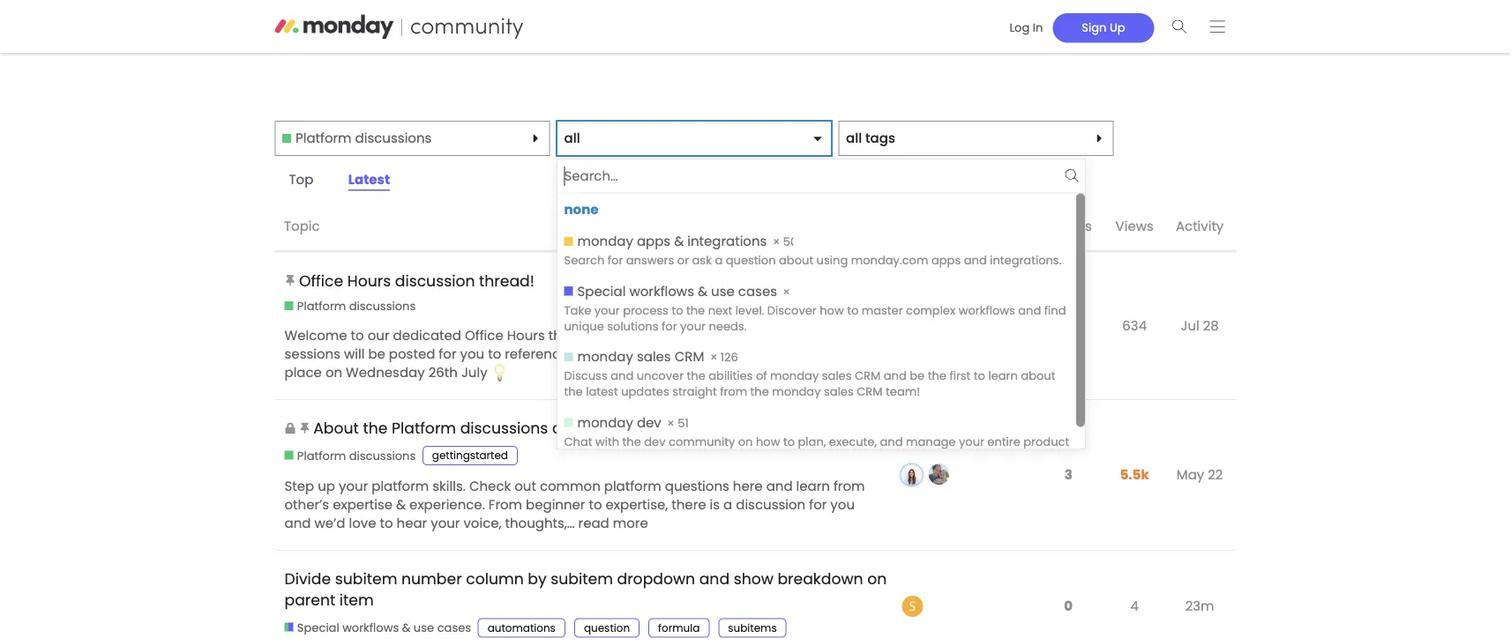 Task type: describe. For each thing, give the bounding box(es) containing it.
Search… search field
[[564, 163, 1062, 190]]

discussions inside welcome to our dedicated office hours thread, where discussions from each of our sessions will be posted for you to reference.  stay tuned for our first discussion taking place on wednesday 26th july
[[643, 326, 720, 345]]

category
[[552, 418, 621, 440]]

a
[[724, 496, 733, 515]]

& inside the step up your platform skills. check out common platform questions here and learn from other's expertise & experience.  from beginner to expertise, there is a discussion for you and we'd love to hear your voice, thoughts,…
[[396, 496, 406, 515]]

formula
[[658, 621, 700, 636]]

26th
[[429, 363, 458, 382]]

expertise
[[333, 496, 393, 515]]

may 22 link
[[1173, 453, 1228, 498]]

rebecca katz (monday.com) - frequent poster image
[[929, 464, 950, 485]]

from inside welcome to our dedicated office hours thread, where discussions from each of our sessions will be posted for you to reference.  stay tuned for our first discussion taking place on wednesday 26th july
[[724, 326, 755, 345]]

1 horizontal spatial for
[[650, 345, 668, 364]]

on inside divide subitem number column by subitem dropdown and show breakdown on parent item
[[868, 569, 887, 591]]

discussions up gettingstarted
[[460, 418, 548, 440]]

jul 28 link
[[1177, 303, 1224, 349]]

1 vertical spatial platform discussions
[[297, 299, 416, 315]]

0 vertical spatial platform discussions
[[296, 129, 432, 148]]

gettingstarted link
[[423, 447, 518, 466]]

1 horizontal spatial our
[[671, 345, 693, 364]]

common
[[540, 477, 601, 496]]

cases
[[437, 621, 471, 637]]

divide
[[285, 569, 331, 591]]

bianca taylor - original poster, most recent poster image
[[903, 316, 924, 337]]

is
[[710, 496, 720, 515]]

navigation containing log in
[[994, 8, 1237, 45]]

divide subitem number column by subitem dropdown and show breakdown on parent item
[[285, 569, 887, 612]]

1 radio item from the top
[[558, 226, 1077, 275]]

discussions down the "office hours discussion thread!"
[[349, 299, 416, 315]]

2 horizontal spatial our
[[812, 326, 834, 345]]

workflows
[[343, 621, 399, 637]]

to right love
[[380, 514, 393, 533]]

sara allen - original poster, most recent poster image
[[903, 597, 924, 618]]

tags list for 3
[[423, 447, 527, 466]]

may 22
[[1177, 466, 1224, 485]]

juliette  - original poster, most recent poster image
[[901, 464, 924, 487]]

3 radio item from the top
[[558, 341, 1077, 407]]

22
[[1208, 466, 1224, 485]]

dedicated
[[393, 326, 462, 345]]

4
[[1131, 598, 1139, 617]]

voice,
[[464, 514, 502, 533]]

1 vertical spatial &
[[402, 621, 411, 637]]

latest link
[[334, 166, 404, 194]]

place
[[285, 363, 322, 382]]

search image
[[1173, 20, 1188, 33]]

july
[[462, 363, 488, 382]]

5.5k
[[1121, 466, 1150, 485]]

634
[[1123, 317, 1147, 336]]

sign
[[1082, 20, 1107, 36]]

by
[[528, 569, 547, 591]]

read
[[579, 514, 610, 533]]

questions
[[665, 477, 730, 496]]

about the platform discussions category
[[314, 418, 621, 440]]

first
[[697, 345, 721, 364]]

step up your platform skills. check out common platform questions here and learn from other's expertise & experience.  from beginner to expertise, there is a discussion for you and we'd love to hear your voice, thoughts,…
[[285, 477, 865, 533]]

0
[[1065, 598, 1073, 617]]

latest
[[349, 170, 390, 189]]

hours inside welcome to our dedicated office hours thread, where discussions from each of our sessions will be posted for you to reference.  stay tuned for our first discussion taking place on wednesday 26th july
[[507, 326, 545, 345]]

where
[[599, 326, 640, 345]]

2 horizontal spatial and
[[767, 477, 793, 496]]

4 radio item from the top
[[558, 407, 1077, 473]]

office inside welcome to our dedicated office hours thread, where discussions from each of our sessions will be posted for you to reference.  stay tuned for our first discussion taking place on wednesday 26th july
[[465, 326, 504, 345]]

views button
[[1102, 204, 1168, 252]]

up
[[318, 477, 335, 496]]

about the platform discussions category link
[[314, 405, 621, 453]]

subitems
[[728, 621, 777, 636]]

from inside the step up your platform skills. check out common platform questions here and learn from other's expertise & experience.  from beginner to expertise, there is a discussion for you and we'd love to hear your voice, thoughts,…
[[834, 477, 865, 496]]

log in
[[1010, 20, 1044, 36]]

each
[[759, 326, 792, 345]]

log in button
[[1000, 13, 1053, 43]]

use
[[414, 621, 434, 637]]

2 platform discussions link from the top
[[285, 448, 416, 464]]

activity
[[1176, 217, 1224, 236]]

discussions down the
[[349, 448, 416, 464]]

discussion inside "link"
[[395, 271, 475, 292]]

learn
[[797, 477, 830, 496]]

we'd
[[315, 514, 345, 533]]

sessions
[[285, 345, 341, 364]]

monday community forum image
[[275, 14, 558, 39]]

step
[[285, 477, 314, 496]]

check
[[469, 477, 511, 496]]

bulb image
[[491, 365, 509, 382]]

3 button
[[1061, 456, 1077, 496]]

welcome
[[285, 326, 347, 345]]

automations
[[488, 621, 556, 636]]

office hours discussion thread! link
[[299, 257, 535, 305]]

all tags
[[846, 129, 896, 148]]

up
[[1110, 20, 1126, 36]]

love
[[349, 514, 376, 533]]

0 horizontal spatial your
[[339, 477, 368, 496]]

discussion inside welcome to our dedicated office hours thread, where discussions from each of our sessions will be posted for you to reference.  stay tuned for our first discussion taking place on wednesday 26th july
[[725, 345, 794, 364]]

top
[[289, 170, 314, 189]]

dropdown
[[617, 569, 696, 591]]

2 platform from the left
[[604, 477, 662, 496]]

to left more
[[589, 496, 602, 515]]

platform up "up"
[[297, 448, 346, 464]]

here
[[733, 477, 763, 496]]

this topic is closed; it no longer accepts new replies image
[[285, 423, 296, 434]]

2 radio item from the top
[[558, 275, 1077, 341]]

stay
[[575, 345, 604, 364]]

out
[[515, 477, 537, 496]]

automations link
[[478, 619, 566, 638]]



Task type: locate. For each thing, give the bounding box(es) containing it.
1 horizontal spatial this topic is pinned for you; it will display at the top of its category image
[[299, 423, 310, 434]]

2 horizontal spatial for
[[810, 496, 827, 515]]

discussion inside the step up your platform skills. check out common platform questions here and learn from other's expertise & experience.  from beginner to expertise, there is a discussion for you and we'd love to hear your voice, thoughts,…
[[736, 496, 806, 515]]

to up bulb icon
[[488, 345, 502, 364]]

0 vertical spatial platform discussions link
[[285, 299, 416, 315]]

1 horizontal spatial platform
[[604, 477, 662, 496]]

0 horizontal spatial and
[[285, 514, 311, 533]]

your
[[339, 477, 368, 496], [431, 514, 460, 533]]

1 horizontal spatial you
[[831, 496, 855, 515]]

1 horizontal spatial office
[[465, 326, 504, 345]]

this topic is pinned for you; it will display at the top of its category image
[[285, 275, 296, 286], [299, 423, 310, 434]]

wednesday
[[346, 363, 425, 382]]

0 horizontal spatial this topic is pinned for you; it will display at the top of its category image
[[285, 275, 296, 286]]

you right "26th" on the bottom of the page
[[460, 345, 485, 364]]

2 vertical spatial discussion
[[736, 496, 806, 515]]

tags list containing gettingstarted
[[423, 447, 527, 466]]

taking
[[798, 345, 839, 364]]

hear
[[397, 514, 427, 533]]

question
[[584, 621, 630, 636]]

0 vertical spatial hours
[[348, 271, 391, 292]]

posted
[[389, 345, 435, 364]]

to
[[351, 326, 364, 345], [488, 345, 502, 364], [589, 496, 602, 515], [380, 514, 393, 533]]

you right learn on the right bottom of page
[[831, 496, 855, 515]]

divide subitem number column by subitem dropdown and show breakdown on parent item link
[[285, 556, 887, 625]]

0 horizontal spatial subitem
[[335, 569, 398, 591]]

platform up more
[[604, 477, 662, 496]]

1 vertical spatial platform discussions link
[[285, 448, 416, 464]]

our right of
[[812, 326, 834, 345]]

0 horizontal spatial all
[[564, 129, 580, 148]]

1 horizontal spatial all
[[846, 129, 862, 148]]

office up "welcome"
[[299, 271, 343, 292]]

platform up "top"
[[296, 129, 352, 148]]

& left use
[[402, 621, 411, 637]]

0 vertical spatial this topic is pinned for you; it will display at the top of its category image
[[285, 275, 296, 286]]

tags list containing automations
[[478, 619, 796, 638]]

1 horizontal spatial from
[[834, 477, 865, 496]]

0 horizontal spatial for
[[439, 345, 457, 364]]

office hours discussion thread!
[[299, 271, 535, 292]]

experience.
[[410, 496, 485, 515]]

jul 28
[[1181, 317, 1220, 336]]

to left be
[[351, 326, 364, 345]]

there
[[672, 496, 707, 515]]

show
[[734, 569, 774, 591]]

from right first
[[724, 326, 755, 345]]

and left we'd
[[285, 514, 311, 533]]

0 horizontal spatial platform
[[372, 477, 429, 496]]

platform discussions link
[[285, 299, 416, 315], [285, 448, 416, 464]]

read more
[[579, 514, 648, 533]]

sign up
[[1082, 20, 1126, 36]]

discussion up dedicated
[[395, 271, 475, 292]]

none
[[564, 200, 599, 219]]

number
[[402, 569, 462, 591]]

reference.
[[505, 345, 571, 364]]

1 platform discussions link from the top
[[285, 299, 416, 315]]

0 vertical spatial office
[[299, 271, 343, 292]]

none menu
[[558, 194, 1086, 473]]

special
[[297, 621, 339, 637]]

1 vertical spatial from
[[834, 477, 865, 496]]

search image
[[1066, 170, 1079, 183]]

and inside divide subitem number column by subitem dropdown and show breakdown on parent item
[[700, 569, 730, 591]]

subitems link
[[719, 619, 787, 638]]

1 vertical spatial and
[[285, 514, 311, 533]]

platform inside about the platform discussions category link
[[392, 418, 456, 440]]

this topic is pinned for you; it will display at the top of its category image right this topic is closed; it no longer accepts new replies image
[[299, 423, 310, 434]]

about
[[314, 418, 359, 440]]

0 vertical spatial tags list
[[423, 447, 527, 466]]

tags list down dropdown
[[478, 619, 796, 638]]

1 vertical spatial office
[[465, 326, 504, 345]]

1 vertical spatial discussion
[[725, 345, 794, 364]]

2 subitem from the left
[[551, 569, 613, 591]]

platform up hear
[[372, 477, 429, 496]]

for inside the step up your platform skills. check out common platform questions here and learn from other's expertise & experience.  from beginner to expertise, there is a discussion for you and we'd love to hear your voice, thoughts,…
[[810, 496, 827, 515]]

platform discussions up will
[[297, 299, 416, 315]]

on inside welcome to our dedicated office hours thread, where discussions from each of our sessions will be posted for you to reference.  stay tuned for our first discussion taking place on wednesday 26th july
[[326, 363, 343, 382]]

for left july
[[439, 345, 457, 364]]

0 horizontal spatial you
[[460, 345, 485, 364]]

replies button
[[1036, 204, 1102, 252]]

1 vertical spatial this topic is pinned for you; it will display at the top of its category image
[[299, 423, 310, 434]]

0 vertical spatial your
[[339, 477, 368, 496]]

top link
[[275, 166, 328, 194]]

activity button
[[1168, 204, 1237, 252]]

1 horizontal spatial subitem
[[551, 569, 613, 591]]

0 vertical spatial on
[[326, 363, 343, 382]]

all for all tags
[[846, 129, 862, 148]]

parent
[[285, 591, 336, 612]]

28
[[1204, 317, 1220, 336]]

column
[[466, 569, 524, 591]]

you inside welcome to our dedicated office hours thread, where discussions from each of our sessions will be posted for you to reference.  stay tuned for our first discussion taking place on wednesday 26th july
[[460, 345, 485, 364]]

our right will
[[368, 326, 390, 345]]

platform
[[372, 477, 429, 496], [604, 477, 662, 496]]

&
[[396, 496, 406, 515], [402, 621, 411, 637]]

platform
[[296, 129, 352, 148], [297, 299, 346, 315], [392, 418, 456, 440], [297, 448, 346, 464]]

tags list for 0
[[478, 619, 796, 638]]

1 horizontal spatial hours
[[507, 326, 545, 345]]

thread!
[[479, 271, 535, 292]]

topic
[[284, 217, 320, 236]]

1 horizontal spatial and
[[700, 569, 730, 591]]

0 vertical spatial discussion
[[395, 271, 475, 292]]

office inside office hours discussion thread! "link"
[[299, 271, 343, 292]]

office up july
[[465, 326, 504, 345]]

on right breakdown
[[868, 569, 887, 591]]

0 horizontal spatial office
[[299, 271, 343, 292]]

subitem right the by
[[551, 569, 613, 591]]

our left first
[[671, 345, 693, 364]]

1 subitem from the left
[[335, 569, 398, 591]]

discussion right a
[[736, 496, 806, 515]]

and left show
[[700, 569, 730, 591]]

other's
[[285, 496, 329, 515]]

& right expertise
[[396, 496, 406, 515]]

1 vertical spatial on
[[868, 569, 887, 591]]

0 vertical spatial you
[[460, 345, 485, 364]]

hours up be
[[348, 271, 391, 292]]

tags list
[[423, 447, 527, 466], [478, 619, 796, 638]]

log
[[1010, 20, 1030, 36]]

for right tuned
[[650, 345, 668, 364]]

discussions right where
[[643, 326, 720, 345]]

platform discussions down the
[[297, 448, 416, 464]]

1 platform from the left
[[372, 477, 429, 496]]

2 vertical spatial platform discussions
[[297, 448, 416, 464]]

expertise,
[[606, 496, 668, 515]]

all for all
[[564, 129, 580, 148]]

your right hear
[[431, 514, 460, 533]]

1 vertical spatial hours
[[507, 326, 545, 345]]

discussions up latest
[[355, 129, 432, 148]]

gettingstarted
[[432, 449, 508, 463]]

replies
[[1046, 217, 1092, 236]]

more
[[613, 514, 648, 533]]

1 vertical spatial your
[[431, 514, 460, 533]]

jul
[[1181, 317, 1200, 336]]

will
[[344, 345, 365, 364]]

this topic is pinned for you; it will display at the top of its category image down topic
[[285, 275, 296, 286]]

radio item
[[558, 226, 1077, 275], [558, 275, 1077, 341], [558, 341, 1077, 407], [558, 407, 1077, 473]]

your right "up"
[[339, 477, 368, 496]]

discussion left of
[[725, 345, 794, 364]]

discussion
[[395, 271, 475, 292], [725, 345, 794, 364], [736, 496, 806, 515]]

subitem up item
[[335, 569, 398, 591]]

thread,
[[549, 326, 596, 345]]

on left will
[[326, 363, 343, 382]]

may
[[1177, 466, 1205, 485]]

23m
[[1186, 598, 1215, 617]]

0 horizontal spatial our
[[368, 326, 390, 345]]

our
[[368, 326, 390, 345], [812, 326, 834, 345], [671, 345, 693, 364]]

2 all from the left
[[846, 129, 862, 148]]

1 vertical spatial you
[[831, 496, 855, 515]]

all left tags
[[846, 129, 862, 148]]

0 horizontal spatial hours
[[348, 271, 391, 292]]

all up none
[[564, 129, 580, 148]]

you inside the step up your platform skills. check out common platform questions here and learn from other's expertise & experience.  from beginner to expertise, there is a discussion for you and we'd love to hear your voice, thoughts,…
[[831, 496, 855, 515]]

tags list down about the platform discussions category
[[423, 447, 527, 466]]

the
[[363, 418, 388, 440]]

tuned
[[608, 345, 646, 364]]

platform discussions link up "welcome"
[[285, 299, 416, 315]]

platform discussions up latest
[[296, 129, 432, 148]]

be
[[368, 345, 386, 364]]

welcome to our dedicated office hours thread, where discussions from each of our sessions will be posted for you to reference.  stay tuned for our first discussion taking place on wednesday 26th july link
[[285, 326, 894, 382]]

for right here
[[810, 496, 827, 515]]

from
[[489, 496, 523, 515]]

item
[[340, 591, 374, 612]]

none radio item
[[558, 194, 1077, 226]]

23m link
[[1181, 584, 1219, 630]]

for
[[439, 345, 457, 364], [650, 345, 668, 364], [810, 496, 827, 515]]

hours up bulb icon
[[507, 326, 545, 345]]

0 vertical spatial and
[[767, 477, 793, 496]]

navigation
[[994, 8, 1237, 45]]

0 button
[[1060, 588, 1078, 627]]

platform discussions link down about
[[285, 448, 416, 464]]

0 vertical spatial from
[[724, 326, 755, 345]]

0 horizontal spatial from
[[724, 326, 755, 345]]

platform right the
[[392, 418, 456, 440]]

tags
[[866, 129, 896, 148]]

question link
[[574, 619, 640, 638]]

beginner
[[526, 496, 586, 515]]

menu image
[[1211, 20, 1226, 33]]

2 vertical spatial and
[[700, 569, 730, 591]]

and right here
[[767, 477, 793, 496]]

hours inside "link"
[[348, 271, 391, 292]]

special workflows & use cases link
[[285, 621, 471, 637]]

in
[[1033, 20, 1044, 36]]

3
[[1065, 466, 1073, 485]]

office
[[299, 271, 343, 292], [465, 326, 504, 345]]

0 vertical spatial &
[[396, 496, 406, 515]]

1 vertical spatial tags list
[[478, 619, 796, 638]]

1 horizontal spatial on
[[868, 569, 887, 591]]

1 horizontal spatial your
[[431, 514, 460, 533]]

0 horizontal spatial on
[[326, 363, 343, 382]]

1 all from the left
[[564, 129, 580, 148]]

from right learn on the right bottom of page
[[834, 477, 865, 496]]

platform up "welcome"
[[297, 299, 346, 315]]

breakdown
[[778, 569, 864, 591]]

and
[[767, 477, 793, 496], [285, 514, 311, 533], [700, 569, 730, 591]]



Task type: vqa. For each thing, say whether or not it's contained in the screenshot.
the right Office
yes



